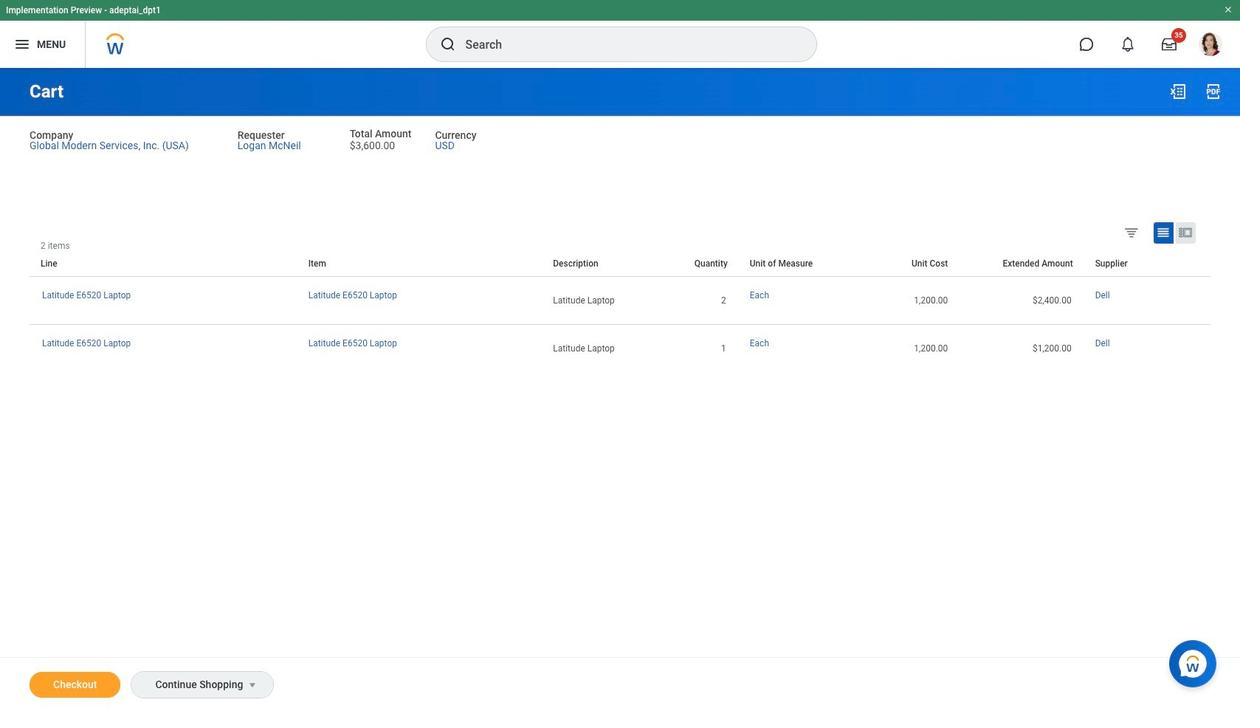 Task type: describe. For each thing, give the bounding box(es) containing it.
export to excel image
[[1170, 83, 1188, 100]]

toggle to grid view image
[[1157, 225, 1171, 240]]

toggle to list detail view image
[[1179, 225, 1194, 240]]

profile logan mcneil image
[[1200, 32, 1223, 59]]

Search Workday  search field
[[466, 28, 786, 61]]

Toggle to Grid view radio
[[1154, 222, 1174, 244]]

justify image
[[13, 35, 31, 53]]



Task type: vqa. For each thing, say whether or not it's contained in the screenshot.
Toggle to List Detail view Image at the top right of the page
yes



Task type: locate. For each thing, give the bounding box(es) containing it.
caret down image
[[244, 680, 262, 691]]

toolbar
[[1200, 241, 1211, 251]]

inbox large image
[[1163, 37, 1177, 52]]

Toggle to List Detail view radio
[[1177, 222, 1197, 244]]

close environment banner image
[[1225, 5, 1233, 14]]

view printable version (pdf) image
[[1205, 83, 1223, 100]]

select to filter grid data image
[[1124, 224, 1140, 240]]

notifications large image
[[1121, 37, 1136, 52]]

banner
[[0, 0, 1241, 68]]

option group
[[1121, 221, 1208, 247]]

main content
[[0, 68, 1241, 711]]

search image
[[439, 35, 457, 53]]



